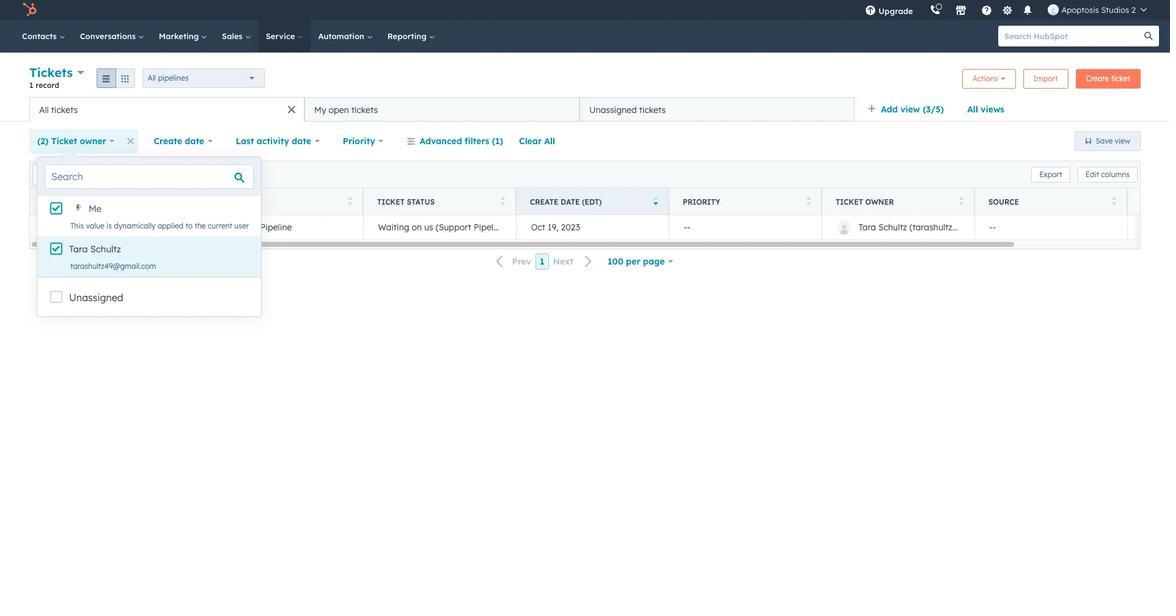 Task type: vqa. For each thing, say whether or not it's contained in the screenshot.
CONVERSATIONS
yes



Task type: describe. For each thing, give the bounding box(es) containing it.
press to sort. element for ticket owner
[[959, 197, 964, 207]]

menu containing apoptosis studios 2
[[857, 0, 1156, 20]]

(1)
[[492, 136, 503, 147]]

Search search field
[[45, 165, 254, 189]]

dynamically
[[114, 221, 156, 231]]

date inside last activity date popup button
[[292, 136, 311, 147]]

advanced
[[420, 136, 462, 147]]

help button
[[977, 0, 998, 20]]

schultz for tara schultz
[[90, 243, 121, 255]]

tara for tara schultz (tarashultz49@gmail.com)
[[859, 222, 877, 233]]

list box containing me
[[37, 196, 261, 277]]

the
[[195, 221, 206, 231]]

group inside tickets banner
[[96, 68, 135, 88]]

save view button
[[1075, 132, 1141, 151]]

tara schultz (tarashultz49@gmail.com)
[[859, 222, 1016, 233]]

name
[[98, 197, 120, 206]]

per
[[626, 256, 641, 267]]

create date
[[154, 136, 204, 147]]

unassigned for unassigned
[[69, 292, 123, 304]]

support
[[225, 222, 258, 233]]

hubspot link
[[15, 2, 46, 17]]

ticket
[[1112, 74, 1131, 83]]

filters
[[465, 136, 490, 147]]

marketing
[[159, 31, 201, 41]]

add view (3/5)
[[881, 104, 944, 115]]

edit columns
[[1086, 170, 1130, 179]]

all for all views
[[968, 104, 979, 115]]

tarashultz49@gmail.com
[[70, 262, 156, 271]]

all right clear
[[545, 136, 555, 147]]

schultz for tara schultz (tarashultz49@gmail.com)
[[879, 222, 908, 233]]

3 - from the left
[[990, 222, 993, 233]]

all tickets button
[[29, 97, 305, 122]]

is
[[106, 221, 112, 231]]

import
[[1034, 74, 1059, 83]]

press to sort. image for ticket status
[[501, 197, 505, 205]]

(2) ticket owner
[[37, 136, 106, 147]]

this
[[70, 221, 84, 231]]

press to sort. element for source
[[1112, 197, 1117, 207]]

clear
[[519, 136, 542, 147]]

unassigned tickets button
[[580, 97, 855, 122]]

reporting
[[388, 31, 429, 41]]

last
[[236, 136, 254, 147]]

ticket owner
[[836, 197, 894, 206]]

my open tickets
[[314, 104, 378, 115]]

tickets banner
[[29, 64, 1141, 97]]

oct 19, 2023 button
[[516, 215, 669, 240]]

reporting link
[[380, 20, 443, 53]]

notifications button
[[1018, 0, 1039, 20]]

advanced filters (1) button
[[399, 129, 511, 154]]

-- for second -- button from the right
[[684, 222, 691, 233]]

search button
[[1139, 26, 1160, 46]]

service
[[266, 31, 298, 41]]

tara schultz (tarashultz49@gmail.com) button
[[822, 215, 1016, 240]]

studios
[[1102, 5, 1130, 15]]

tara for tara schultz
[[69, 243, 88, 255]]

conversations
[[80, 31, 138, 41]]

save
[[1096, 136, 1113, 146]]

descending sort. press to sort ascending. image
[[654, 197, 658, 205]]

all tickets
[[39, 104, 78, 115]]

press to sort. image for pipeline
[[348, 197, 352, 205]]

-- for second -- button from left
[[990, 222, 997, 233]]

0 vertical spatial pipeline
[[224, 197, 261, 206]]

1 record
[[29, 81, 59, 90]]

Search HubSpot search field
[[999, 26, 1149, 46]]

tickets button
[[29, 64, 84, 81]]

page
[[643, 256, 665, 267]]

press to sort. element for ticket status
[[501, 197, 505, 207]]

view for add
[[901, 104, 921, 115]]

tickets for all tickets
[[51, 104, 78, 115]]

current
[[208, 221, 232, 231]]

hubspot image
[[22, 2, 37, 17]]

actions
[[973, 74, 999, 83]]

2
[[1132, 5, 1136, 15]]

tickyticky
[[72, 222, 119, 233]]

create ticket
[[1087, 74, 1131, 83]]

waiting on us (support pipeline)
[[378, 222, 509, 233]]

tara schultz image
[[1049, 4, 1060, 15]]

automation
[[318, 31, 367, 41]]

advanced filters (1)
[[420, 136, 503, 147]]

(2)
[[37, 136, 49, 147]]

source
[[989, 197, 1020, 206]]

tickyticky link
[[72, 222, 195, 233]]

save view
[[1096, 136, 1131, 146]]

1 -- button from the left
[[669, 215, 822, 240]]

edit columns button
[[1078, 167, 1138, 183]]

all pipelines
[[148, 73, 189, 82]]

service link
[[259, 20, 311, 53]]

contacts link
[[15, 20, 73, 53]]

priority inside popup button
[[343, 136, 375, 147]]

user
[[234, 221, 249, 231]]

pagination navigation
[[489, 254, 600, 270]]

export button
[[1032, 167, 1071, 183]]

date for create date
[[185, 136, 204, 147]]

marketing link
[[152, 20, 215, 53]]

this value is dynamically applied to the current user
[[70, 221, 249, 231]]

tickets inside 'button'
[[352, 104, 378, 115]]



Task type: locate. For each thing, give the bounding box(es) containing it.
press to sort. element left ticket status
[[348, 197, 352, 207]]

0 horizontal spatial schultz
[[90, 243, 121, 255]]

create inside 'create ticket' button
[[1087, 74, 1110, 83]]

menu
[[857, 0, 1156, 20]]

schultz up tarashultz49@gmail.com
[[90, 243, 121, 255]]

(2) ticket owner button
[[29, 129, 123, 154]]

tickets
[[51, 104, 78, 115], [352, 104, 378, 115], [640, 104, 666, 115]]

press to sort. element up (tarashultz49@gmail.com)
[[959, 197, 964, 207]]

all left 'pipelines'
[[148, 73, 156, 82]]

4 press to sort. element from the left
[[806, 197, 811, 207]]

2 vertical spatial create
[[530, 197, 559, 206]]

automation link
[[311, 20, 380, 53]]

tara schultz
[[69, 243, 121, 255]]

priority right descending sort. press to sort ascending. element
[[683, 197, 721, 206]]

1 press to sort. element from the left
[[195, 197, 199, 207]]

owner inside 'dropdown button'
[[80, 136, 106, 147]]

activity
[[257, 136, 289, 147]]

ticket status
[[377, 197, 435, 206]]

record
[[36, 81, 59, 90]]

open
[[329, 104, 349, 115]]

1 left record
[[29, 81, 33, 90]]

--
[[684, 222, 691, 233], [990, 222, 997, 233]]

create inside the create date popup button
[[154, 136, 182, 147]]

2 press to sort. image from the left
[[501, 197, 505, 205]]

press to sort. element for priority
[[806, 197, 811, 207]]

ticket inside 'dropdown button'
[[51, 136, 77, 147]]

1 vertical spatial schultz
[[90, 243, 121, 255]]

1
[[29, 81, 33, 90], [540, 256, 545, 267]]

0 horizontal spatial --
[[684, 222, 691, 233]]

0 horizontal spatial date
[[185, 136, 204, 147]]

press to sort. image up the
[[195, 197, 199, 205]]

4 - from the left
[[993, 222, 997, 233]]

press to sort. image
[[195, 197, 199, 205], [1112, 197, 1117, 205]]

create left ticket on the right
[[1087, 74, 1110, 83]]

all views link
[[960, 97, 1013, 122]]

1 vertical spatial owner
[[866, 197, 894, 206]]

tickets for unassigned tickets
[[640, 104, 666, 115]]

1 press to sort. image from the left
[[348, 197, 352, 205]]

contacts
[[22, 31, 59, 41]]

0 horizontal spatial owner
[[80, 136, 106, 147]]

press to sort. element down columns
[[1112, 197, 1117, 207]]

1 horizontal spatial tickets
[[352, 104, 378, 115]]

1 horizontal spatial -- button
[[975, 215, 1128, 240]]

schultz inside button
[[879, 222, 908, 233]]

date down all tickets button
[[185, 136, 204, 147]]

all left the views at the right top of the page
[[968, 104, 979, 115]]

0 horizontal spatial view
[[901, 104, 921, 115]]

view for save
[[1115, 136, 1131, 146]]

1 button
[[536, 254, 549, 270]]

0 horizontal spatial tickets
[[51, 104, 78, 115]]

4 press to sort. image from the left
[[959, 197, 964, 205]]

value
[[86, 221, 104, 231]]

press to sort. element left "ticket owner"
[[806, 197, 811, 207]]

help image
[[982, 6, 993, 17]]

press to sort. element up pipeline)
[[501, 197, 505, 207]]

tara down this
[[69, 243, 88, 255]]

-- button
[[669, 215, 822, 240], [975, 215, 1128, 240]]

1 vertical spatial tara
[[69, 243, 88, 255]]

ticket for ticket status
[[377, 197, 405, 206]]

1 horizontal spatial 1
[[540, 256, 545, 267]]

marketplaces image
[[956, 6, 967, 17]]

tara inside button
[[859, 222, 877, 233]]

1 for 1
[[540, 256, 545, 267]]

last activity date button
[[228, 129, 328, 154]]

settings image
[[1002, 5, 1013, 16]]

all down 1 record
[[39, 104, 49, 115]]

all for all tickets
[[39, 104, 49, 115]]

create down all tickets button
[[154, 136, 182, 147]]

1 horizontal spatial press to sort. image
[[1112, 197, 1117, 205]]

all inside popup button
[[148, 73, 156, 82]]

to
[[186, 221, 193, 231]]

0 horizontal spatial tara
[[69, 243, 88, 255]]

3 tickets from the left
[[640, 104, 666, 115]]

status
[[407, 197, 435, 206]]

1 vertical spatial view
[[1115, 136, 1131, 146]]

waiting on us (support pipeline) button
[[363, 215, 516, 240]]

1 horizontal spatial date
[[292, 136, 311, 147]]

create date (edt)
[[530, 197, 602, 206]]

press to sort. element for pipeline
[[348, 197, 352, 207]]

1 horizontal spatial view
[[1115, 136, 1131, 146]]

date left the (edt) at the top
[[561, 197, 580, 206]]

(edt)
[[582, 197, 602, 206]]

1 vertical spatial unassigned
[[69, 292, 123, 304]]

pipeline right user
[[260, 222, 292, 233]]

oct
[[531, 222, 546, 233]]

unassigned for unassigned tickets
[[590, 104, 637, 115]]

1 tickets from the left
[[51, 104, 78, 115]]

export
[[1040, 170, 1063, 179]]

1 vertical spatial pipeline
[[260, 222, 292, 233]]

1 for 1 record
[[29, 81, 33, 90]]

2 tickets from the left
[[352, 104, 378, 115]]

1 vertical spatial priority
[[683, 197, 721, 206]]

0 vertical spatial owner
[[80, 136, 106, 147]]

create date button
[[146, 129, 221, 154]]

apoptosis
[[1062, 5, 1100, 15]]

apoptosis studios 2
[[1062, 5, 1136, 15]]

pipeline up user
[[224, 197, 261, 206]]

2 -- button from the left
[[975, 215, 1128, 240]]

next
[[553, 256, 574, 267]]

next button
[[549, 254, 600, 270]]

2023
[[561, 222, 580, 233]]

upgrade image
[[866, 6, 877, 17]]

upgrade
[[879, 6, 913, 16]]

tara down "ticket owner"
[[859, 222, 877, 233]]

0 vertical spatial priority
[[343, 136, 375, 147]]

unassigned inside button
[[590, 104, 637, 115]]

pipelines
[[158, 73, 189, 82]]

2 horizontal spatial tickets
[[640, 104, 666, 115]]

1 horizontal spatial priority
[[683, 197, 721, 206]]

owner up "tara schultz (tarashultz49@gmail.com)" button
[[866, 197, 894, 206]]

create ticket button
[[1076, 69, 1141, 88]]

last activity date
[[236, 136, 311, 147]]

tickets
[[29, 65, 73, 80]]

2 horizontal spatial date
[[561, 197, 580, 206]]

(3/5)
[[923, 104, 944, 115]]

press to sort. image up pipeline)
[[501, 197, 505, 205]]

pipeline inside "button"
[[260, 222, 292, 233]]

view inside button
[[1115, 136, 1131, 146]]

1 inside button
[[540, 256, 545, 267]]

my
[[314, 104, 326, 115]]

3 press to sort. image from the left
[[806, 197, 811, 205]]

press to sort. image for ticket owner
[[959, 197, 964, 205]]

all inside "link"
[[968, 104, 979, 115]]

Search ID, name, or description search field
[[32, 164, 181, 186]]

3 press to sort. element from the left
[[501, 197, 505, 207]]

ticket name
[[69, 197, 120, 206]]

press to sort. image
[[348, 197, 352, 205], [501, 197, 505, 205], [806, 197, 811, 205], [959, 197, 964, 205]]

owner up the search id, name, or description "search box"
[[80, 136, 106, 147]]

(support
[[436, 222, 472, 233]]

add view (3/5) button
[[860, 97, 960, 122]]

press to sort. element
[[195, 197, 199, 207], [348, 197, 352, 207], [501, 197, 505, 207], [806, 197, 811, 207], [959, 197, 964, 207], [1112, 197, 1117, 207]]

unassigned
[[590, 104, 637, 115], [69, 292, 123, 304]]

date inside the create date popup button
[[185, 136, 204, 147]]

1 horizontal spatial tara
[[859, 222, 877, 233]]

0 horizontal spatial -- button
[[669, 215, 822, 240]]

columns
[[1102, 170, 1130, 179]]

notifications image
[[1023, 6, 1034, 17]]

create for create ticket
[[1087, 74, 1110, 83]]

19,
[[548, 222, 559, 233]]

2 horizontal spatial create
[[1087, 74, 1110, 83]]

all
[[148, 73, 156, 82], [968, 104, 979, 115], [39, 104, 49, 115], [545, 136, 555, 147]]

menu item
[[922, 0, 924, 20]]

1 -- from the left
[[684, 222, 691, 233]]

date right the "activity"
[[292, 136, 311, 147]]

waiting
[[378, 222, 410, 233]]

prev
[[512, 256, 532, 267]]

0 horizontal spatial unassigned
[[69, 292, 123, 304]]

all views
[[968, 104, 1005, 115]]

100 per page
[[608, 256, 665, 267]]

2 press to sort. image from the left
[[1112, 197, 1117, 205]]

0 horizontal spatial create
[[154, 136, 182, 147]]

1 horizontal spatial owner
[[866, 197, 894, 206]]

1 - from the left
[[684, 222, 688, 233]]

clear all
[[519, 136, 555, 147]]

schultz down "ticket owner"
[[879, 222, 908, 233]]

unassigned down tarashultz49@gmail.com
[[69, 292, 123, 304]]

press to sort. element up the
[[195, 197, 199, 207]]

create for create date
[[154, 136, 182, 147]]

press to sort. image down columns
[[1112, 197, 1117, 205]]

0 vertical spatial tara
[[859, 222, 877, 233]]

1 horizontal spatial --
[[990, 222, 997, 233]]

descending sort. press to sort ascending. element
[[654, 197, 658, 207]]

0 horizontal spatial priority
[[343, 136, 375, 147]]

1 horizontal spatial create
[[530, 197, 559, 206]]

1 vertical spatial create
[[154, 136, 182, 147]]

sales link
[[215, 20, 259, 53]]

100 per page button
[[600, 250, 682, 274]]

me
[[89, 203, 102, 215]]

view inside popup button
[[901, 104, 921, 115]]

0 vertical spatial 1
[[29, 81, 33, 90]]

2 -- from the left
[[990, 222, 997, 233]]

0 vertical spatial view
[[901, 104, 921, 115]]

clear all button
[[511, 129, 563, 154]]

press to sort. image left ticket status
[[348, 197, 352, 205]]

prev button
[[489, 254, 536, 270]]

calling icon button
[[926, 2, 947, 18]]

pipeline)
[[474, 222, 509, 233]]

priority down my open tickets in the top left of the page
[[343, 136, 375, 147]]

pipeline
[[224, 197, 261, 206], [260, 222, 292, 233]]

5 press to sort. element from the left
[[959, 197, 964, 207]]

all for all pipelines
[[148, 73, 156, 82]]

1 horizontal spatial schultz
[[879, 222, 908, 233]]

press to sort. image for priority
[[806, 197, 811, 205]]

support pipeline
[[225, 222, 292, 233]]

100
[[608, 256, 624, 267]]

search image
[[1145, 32, 1154, 40]]

0 horizontal spatial press to sort. image
[[195, 197, 199, 205]]

view right save
[[1115, 136, 1131, 146]]

ticket for ticket name
[[69, 197, 96, 206]]

create for create date (edt)
[[530, 197, 559, 206]]

edit
[[1086, 170, 1100, 179]]

create up oct
[[530, 197, 559, 206]]

unassigned tickets
[[590, 104, 666, 115]]

on
[[412, 222, 422, 233]]

press to sort. image up (tarashultz49@gmail.com)
[[959, 197, 964, 205]]

2 press to sort. element from the left
[[348, 197, 352, 207]]

actions button
[[963, 69, 1016, 88]]

(tarashultz49@gmail.com)
[[910, 222, 1016, 233]]

import button
[[1024, 69, 1069, 88]]

ticket for ticket owner
[[836, 197, 864, 206]]

view right add
[[901, 104, 921, 115]]

press to sort. image left "ticket owner"
[[806, 197, 811, 205]]

1 right "prev"
[[540, 256, 545, 267]]

1 horizontal spatial unassigned
[[590, 104, 637, 115]]

calling icon image
[[931, 5, 942, 16]]

0 vertical spatial schultz
[[879, 222, 908, 233]]

0 vertical spatial unassigned
[[590, 104, 637, 115]]

group
[[96, 68, 135, 88]]

marketplaces button
[[949, 0, 975, 20]]

2 - from the left
[[688, 222, 691, 233]]

my open tickets button
[[305, 97, 580, 122]]

-
[[684, 222, 688, 233], [688, 222, 691, 233], [990, 222, 993, 233], [993, 222, 997, 233]]

6 press to sort. element from the left
[[1112, 197, 1117, 207]]

list box
[[37, 196, 261, 277]]

0 horizontal spatial 1
[[29, 81, 33, 90]]

1 inside tickets banner
[[29, 81, 33, 90]]

0 vertical spatial create
[[1087, 74, 1110, 83]]

date for create date (edt)
[[561, 197, 580, 206]]

1 vertical spatial 1
[[540, 256, 545, 267]]

1 press to sort. image from the left
[[195, 197, 199, 205]]

unassigned down tickets banner
[[590, 104, 637, 115]]

add
[[881, 104, 898, 115]]

priority
[[343, 136, 375, 147], [683, 197, 721, 206]]



